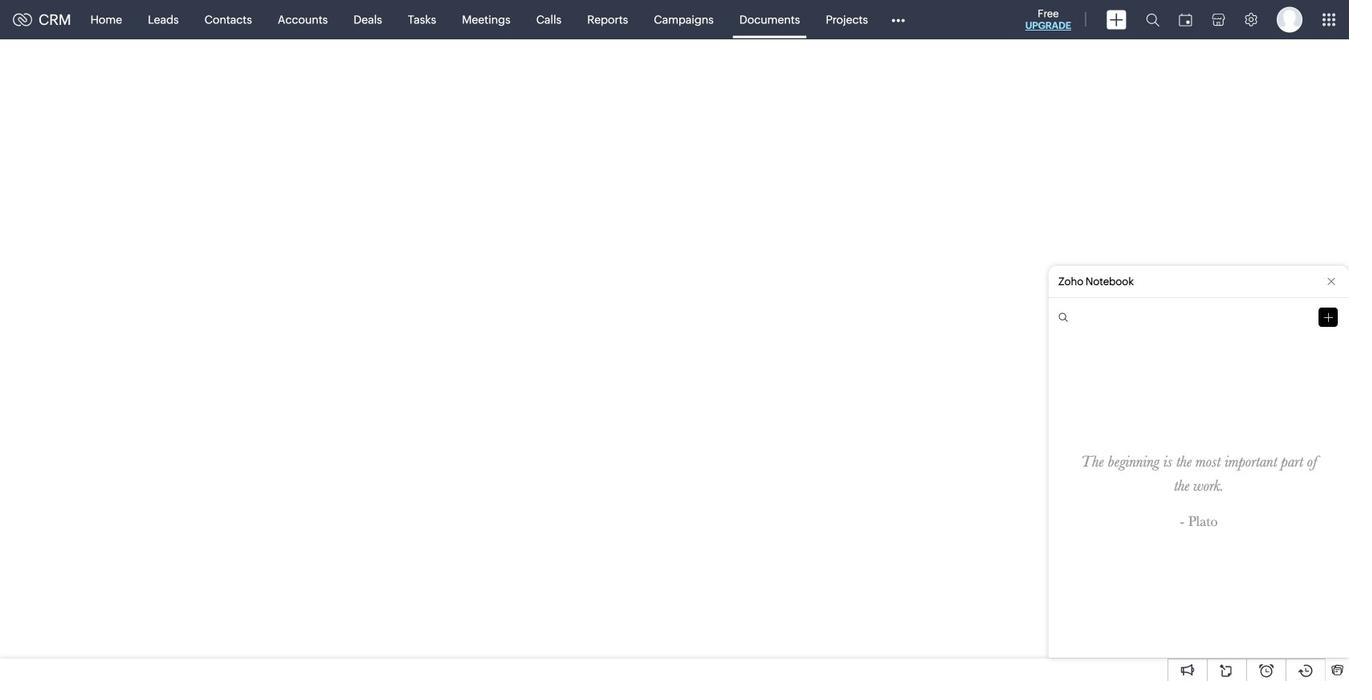 Task type: describe. For each thing, give the bounding box(es) containing it.
profile element
[[1268, 0, 1313, 39]]

calendar image
[[1179, 13, 1193, 26]]

profile image
[[1277, 7, 1303, 33]]

search image
[[1147, 13, 1160, 27]]

create menu element
[[1098, 0, 1137, 39]]



Task type: vqa. For each thing, say whether or not it's contained in the screenshot.
Create Menu element
yes



Task type: locate. For each thing, give the bounding box(es) containing it.
logo image
[[13, 13, 32, 26]]

search element
[[1137, 0, 1170, 39]]

Other Modules field
[[881, 7, 916, 33]]

create menu image
[[1107, 10, 1127, 29]]



